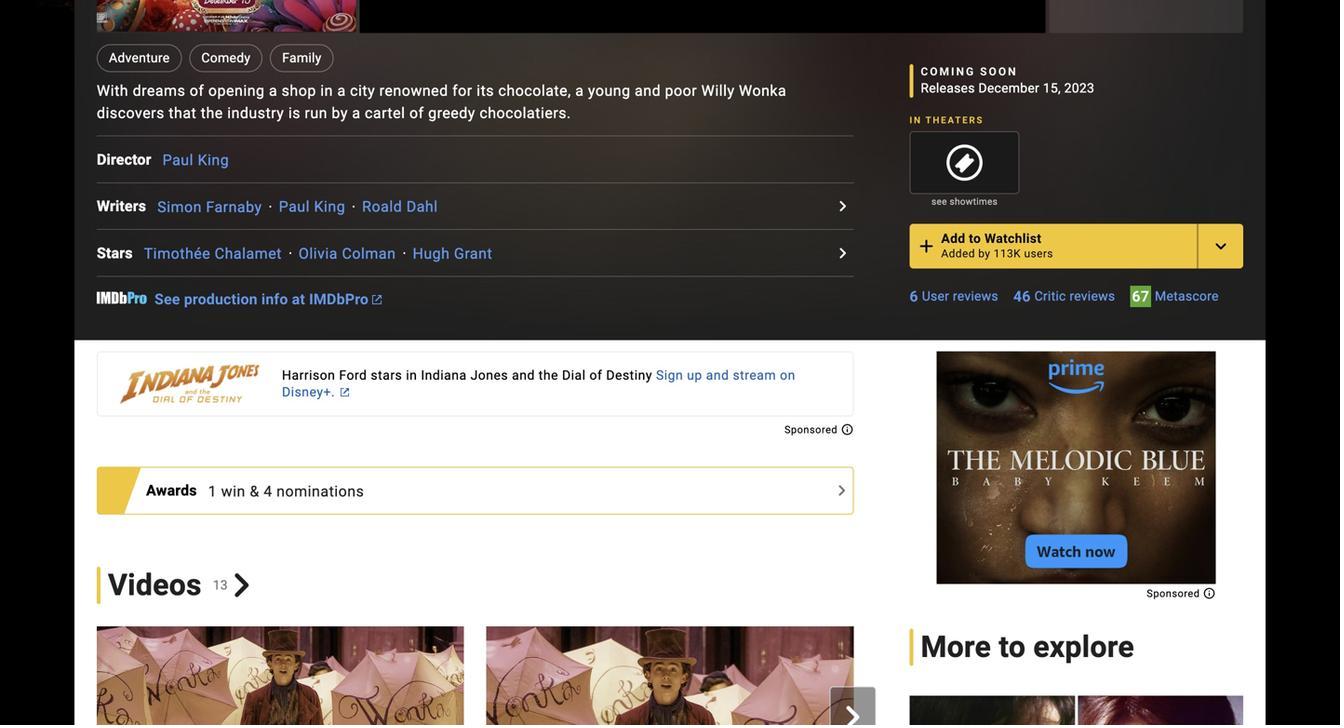 Task type: vqa. For each thing, say whether or not it's contained in the screenshot.
Mindy Kaling Disgust (voice)
no



Task type: locate. For each thing, give the bounding box(es) containing it.
paul for the bottommost paul king button
[[279, 198, 310, 216]]

sponsored
[[785, 424, 841, 436], [1147, 588, 1204, 600]]

hugh grant
[[413, 245, 493, 263]]

1 vertical spatial by
[[979, 247, 991, 260]]

with dreams of opening a shop in a city renowned for its chocolate, a young and poor willy wonka discovers that the industry is run by a cartel of greedy chocolatiers.
[[97, 82, 787, 122]]

0 horizontal spatial king
[[198, 151, 229, 169]]

industry
[[227, 104, 284, 122]]

0 horizontal spatial paul
[[163, 151, 194, 169]]

official trailer image
[[487, 626, 854, 725], [876, 626, 1244, 725]]

adventure
[[109, 50, 170, 66]]

awards
[[146, 482, 197, 500]]

reviews inside the 46 critic reviews
[[1070, 288, 1116, 304]]

city
[[350, 82, 375, 100]]

paul king button up olivia
[[279, 198, 346, 216]]

0 vertical spatial by
[[332, 104, 348, 122]]

1 horizontal spatial to
[[999, 630, 1026, 665]]

paul
[[163, 151, 194, 169], [279, 198, 310, 216]]

0 horizontal spatial to
[[969, 231, 981, 246]]

to inside add to watchlist added by 113k users
[[969, 231, 981, 246]]

to
[[969, 231, 981, 246], [999, 630, 1026, 665]]

1 reviews from the left
[[953, 288, 999, 304]]

0 horizontal spatial sponsored
[[785, 424, 841, 436]]

comedy
[[202, 50, 251, 66]]

reviews
[[953, 288, 999, 304], [1070, 288, 1116, 304]]

king
[[198, 151, 229, 169], [314, 198, 346, 216]]

paul up simon
[[163, 151, 194, 169]]

and inside with dreams of opening a shop in a city renowned for its chocolate, a young and poor willy wonka discovers that the industry is run by a cartel of greedy chocolatiers.
[[635, 82, 661, 100]]

wonka
[[739, 82, 787, 100]]

farnaby
[[206, 198, 262, 216]]

at
[[292, 290, 305, 308]]

greedy
[[428, 104, 476, 122]]

0 horizontal spatial and
[[635, 82, 661, 100]]

67 metascore
[[1132, 288, 1219, 305]]

and left the poor
[[635, 82, 661, 100]]

sign
[[656, 368, 684, 383]]

paul king up olivia
[[279, 198, 346, 216]]

more to explore
[[921, 630, 1135, 665]]

0 horizontal spatial paul king button
[[163, 151, 229, 169]]

nominations
[[277, 483, 364, 500]]

1 horizontal spatial by
[[979, 247, 991, 260]]

video player application
[[360, 0, 1046, 33]]

paul king down that
[[163, 151, 229, 169]]

by left 113k
[[979, 247, 991, 260]]

see showtimes link
[[910, 194, 1020, 209]]

reviews for 46
[[1070, 288, 1116, 304]]

dreams
[[133, 82, 186, 100]]

win
[[221, 483, 246, 500]]

see production info at imdbpro
[[155, 290, 369, 308]]

1 horizontal spatial paul king button
[[279, 198, 346, 216]]

0 vertical spatial of
[[190, 82, 204, 100]]

based on the extraordinary character at the center of charlie and the chocolate factory, 'wonka' tells the wondrous story of how the world's greatest inventor, magician and chocolate-maker became the beloved willy wonka we know today. image
[[360, 0, 1046, 33]]

videos
[[108, 568, 202, 603]]

of
[[190, 82, 204, 100], [410, 104, 424, 122]]

opening
[[208, 82, 265, 100]]

2 official trailer image from the left
[[876, 626, 1244, 725]]

director
[[97, 151, 151, 168]]

of down renowned
[[410, 104, 424, 122]]

1 vertical spatial king
[[314, 198, 346, 216]]

0 vertical spatial paul
[[163, 151, 194, 169]]

1 vertical spatial paul
[[279, 198, 310, 216]]

colman
[[342, 245, 396, 263]]

2 reviews from the left
[[1070, 288, 1116, 304]]

1 vertical spatial to
[[999, 630, 1026, 665]]

see showtimes image
[[911, 132, 1019, 193]]

1 horizontal spatial official trailer image
[[876, 626, 1244, 725]]

critic
[[1035, 288, 1067, 304]]

0 vertical spatial paul king
[[163, 151, 229, 169]]

0 horizontal spatial paul king
[[163, 151, 229, 169]]

writers button
[[97, 195, 157, 217]]

by right run
[[332, 104, 348, 122]]

0 horizontal spatial reviews
[[953, 288, 999, 304]]

0 vertical spatial king
[[198, 151, 229, 169]]

and right "up"
[[706, 368, 729, 383]]

launch inline image
[[373, 295, 382, 304]]

1 horizontal spatial king
[[314, 198, 346, 216]]

stars
[[97, 244, 133, 262]]

0 horizontal spatial official trailer image
[[487, 626, 854, 725]]

reviews right the user
[[953, 288, 999, 304]]

to right add at the right top of the page
[[969, 231, 981, 246]]

timothée
[[144, 245, 211, 263]]

1 vertical spatial paul king
[[279, 198, 346, 216]]

for
[[453, 82, 473, 100]]

watch book tickets now element
[[360, 0, 1046, 33]]

6
[[910, 288, 919, 305]]

watchlist
[[985, 231, 1042, 246]]

1 horizontal spatial paul
[[279, 198, 310, 216]]

1 horizontal spatial reviews
[[1070, 288, 1116, 304]]

1 horizontal spatial and
[[706, 368, 729, 383]]

more
[[921, 630, 992, 665]]

reviews inside 6 user reviews
[[953, 288, 999, 304]]

king up olivia
[[314, 198, 346, 216]]

to right more
[[999, 630, 1026, 665]]

cartel
[[365, 104, 405, 122]]

0 horizontal spatial of
[[190, 82, 204, 100]]

1 win & 4 nominations
[[208, 483, 364, 500]]

reviews right critic
[[1070, 288, 1116, 304]]

15,
[[1043, 80, 1061, 96]]

0 vertical spatial and
[[635, 82, 661, 100]]

renowned
[[380, 82, 448, 100]]

to for add
[[969, 231, 981, 246]]

1 horizontal spatial sponsored
[[1147, 588, 1204, 600]]

by inside with dreams of opening a shop in a city renowned for its chocolate, a young and poor willy wonka discovers that the industry is run by a cartel of greedy chocolatiers.
[[332, 104, 348, 122]]

0 horizontal spatial by
[[332, 104, 348, 122]]

disney+.
[[282, 385, 335, 400]]

paul up olivia
[[279, 198, 310, 216]]

group
[[97, 0, 356, 33], [360, 0, 1046, 33], [910, 131, 1020, 194], [74, 626, 1244, 725], [97, 626, 464, 725], [487, 626, 854, 725], [876, 626, 1244, 725], [910, 696, 1244, 725]]

paul king
[[163, 151, 229, 169], [279, 198, 346, 216]]

young
[[588, 82, 631, 100]]

2023
[[1065, 80, 1095, 96]]

poor
[[665, 82, 698, 100]]

info
[[262, 290, 288, 308]]

on
[[780, 368, 796, 383]]

1 vertical spatial sponsored
[[1147, 588, 1204, 600]]

willy
[[702, 82, 735, 100]]

see showtimes group
[[910, 131, 1020, 209]]

0 vertical spatial to
[[969, 231, 981, 246]]

1 vertical spatial and
[[706, 368, 729, 383]]

king for topmost paul king button
[[198, 151, 229, 169]]

see
[[155, 290, 180, 308]]

paul king button down that
[[163, 151, 229, 169]]

simon
[[157, 198, 202, 216]]

1 horizontal spatial of
[[410, 104, 424, 122]]

grant
[[454, 245, 493, 263]]

by
[[332, 104, 348, 122], [979, 247, 991, 260]]

hugh grant, paterson joseph, matt lucas, timothée chalamet, and calah lane in wonka (2023) image
[[97, 0, 356, 32]]

family
[[282, 50, 322, 66]]

see full cast and crew image
[[832, 195, 854, 217]]

the
[[201, 104, 223, 122]]

chalamet
[[215, 245, 282, 263]]

king down the
[[198, 151, 229, 169]]

of up that
[[190, 82, 204, 100]]

1 horizontal spatial paul king
[[279, 198, 346, 216]]

awards button
[[146, 480, 208, 502]]



Task type: describe. For each thing, give the bounding box(es) containing it.
its
[[477, 82, 494, 100]]

simon farnaby button
[[157, 198, 262, 216]]

see production info at imdbpro button
[[155, 290, 382, 308]]

releases
[[921, 80, 975, 96]]

13
[[213, 577, 228, 593]]

hugh
[[413, 245, 450, 263]]

roald dahl
[[362, 198, 438, 216]]

book tickets now image
[[97, 626, 464, 725]]

reviews for 6
[[953, 288, 999, 304]]

46
[[1014, 288, 1031, 305]]

discovers
[[97, 104, 165, 122]]

adventure button
[[97, 44, 182, 72]]

a down the city
[[352, 104, 361, 122]]

1
[[208, 483, 217, 500]]

users
[[1025, 247, 1054, 260]]

sponsored content section
[[937, 351, 1217, 600]]

coming
[[921, 65, 976, 78]]

0 vertical spatial paul king button
[[163, 151, 229, 169]]

family button
[[270, 44, 334, 72]]

0 vertical spatial sponsored
[[785, 424, 841, 436]]

is
[[288, 104, 301, 122]]

stream
[[733, 368, 777, 383]]

added
[[942, 247, 976, 260]]

paul king for the bottommost paul king button
[[279, 198, 346, 216]]

to for more
[[999, 630, 1026, 665]]

production art image
[[910, 696, 1244, 725]]

add
[[942, 231, 966, 246]]

sign up and stream on disney+. link
[[97, 351, 854, 417]]

user
[[922, 288, 950, 304]]

hugh grant button
[[413, 245, 493, 263]]

chevron right inline image
[[230, 573, 254, 597]]

in theaters
[[910, 114, 984, 126]]

metascore
[[1155, 288, 1219, 304]]

add to watchlist added by 113k users
[[942, 231, 1054, 260]]

production
[[184, 290, 258, 308]]

a left young
[[576, 82, 584, 100]]

olivia colman
[[299, 245, 396, 263]]

6 user reviews
[[910, 288, 999, 305]]

by inside add to watchlist added by 113k users
[[979, 247, 991, 260]]

olivia
[[299, 245, 338, 263]]

showtimes
[[950, 196, 998, 207]]

and inside sign up and stream on disney+.
[[706, 368, 729, 383]]

67
[[1132, 288, 1150, 305]]

up
[[687, 368, 703, 383]]

stars button
[[97, 242, 144, 264]]

1 official trailer image from the left
[[487, 626, 854, 725]]

1 vertical spatial of
[[410, 104, 424, 122]]

with
[[97, 82, 129, 100]]

run
[[305, 104, 328, 122]]

shop
[[282, 82, 316, 100]]

a right the "in"
[[337, 82, 346, 100]]

king for the bottommost paul king button
[[314, 198, 346, 216]]

olivia colman button
[[299, 245, 396, 263]]

in
[[910, 114, 922, 126]]

comedy button
[[189, 44, 263, 72]]

explore
[[1034, 630, 1135, 665]]

theaters
[[926, 114, 984, 126]]

see full cast and crew element
[[97, 148, 163, 171]]

roald dahl button
[[362, 198, 438, 216]]

1 vertical spatial paul king button
[[279, 198, 346, 216]]

simon farnaby
[[157, 198, 262, 216]]

writers
[[97, 197, 146, 215]]

chevron right inline image
[[842, 706, 864, 725]]

see more awards and nominations image
[[831, 480, 853, 502]]

paul for topmost paul king button
[[163, 151, 194, 169]]

46 critic reviews
[[1014, 288, 1116, 305]]

&
[[250, 483, 260, 500]]

add title to another list image
[[1210, 235, 1233, 257]]

4
[[264, 483, 273, 500]]

imdbpro
[[309, 290, 369, 308]]

that
[[169, 104, 197, 122]]

timothée chalamet button
[[144, 245, 282, 263]]

soon
[[981, 65, 1018, 78]]

see
[[932, 196, 948, 207]]

roald
[[362, 198, 402, 216]]

dahl
[[407, 198, 438, 216]]

december
[[979, 80, 1040, 96]]

113k
[[994, 247, 1021, 260]]

paul king for topmost paul king button
[[163, 151, 229, 169]]

a left shop on the left of the page
[[269, 82, 278, 100]]

chocolate,
[[499, 82, 571, 100]]

sponsored inside section
[[1147, 588, 1204, 600]]

see full cast and crew image
[[832, 242, 854, 264]]

in
[[321, 82, 333, 100]]

chocolatiers.
[[480, 104, 571, 122]]

timothée chalamet
[[144, 245, 282, 263]]

add image
[[916, 235, 938, 257]]

coming soon releases december 15, 2023
[[921, 65, 1095, 96]]



